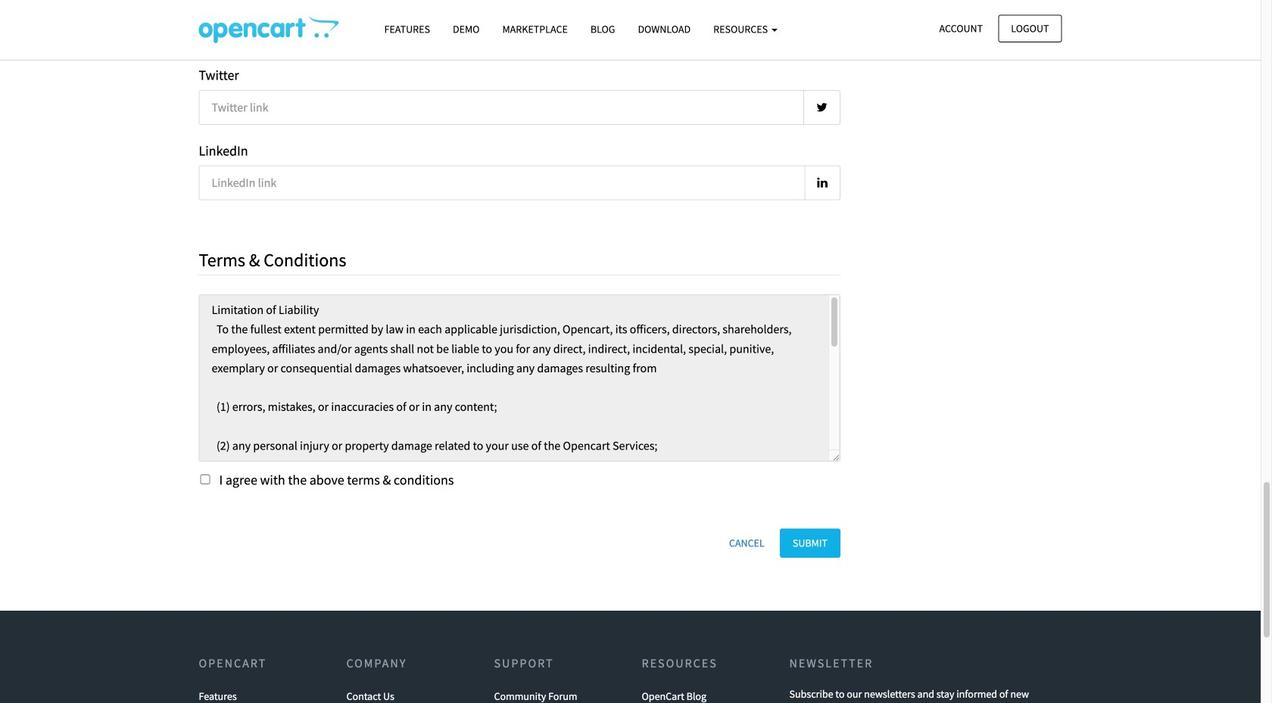 Task type: vqa. For each thing, say whether or not it's contained in the screenshot.
Twitter Link text box
yes



Task type: locate. For each thing, give the bounding box(es) containing it.
None checkbox
[[200, 475, 210, 485]]

partner account image
[[199, 16, 339, 43]]

Twitter link text field
[[199, 90, 805, 125]]

linkedin image
[[818, 177, 828, 189]]

None text field
[[199, 295, 841, 462]]



Task type: describe. For each thing, give the bounding box(es) containing it.
twitter image
[[817, 101, 828, 114]]

LinkedIn link text field
[[199, 166, 806, 201]]



